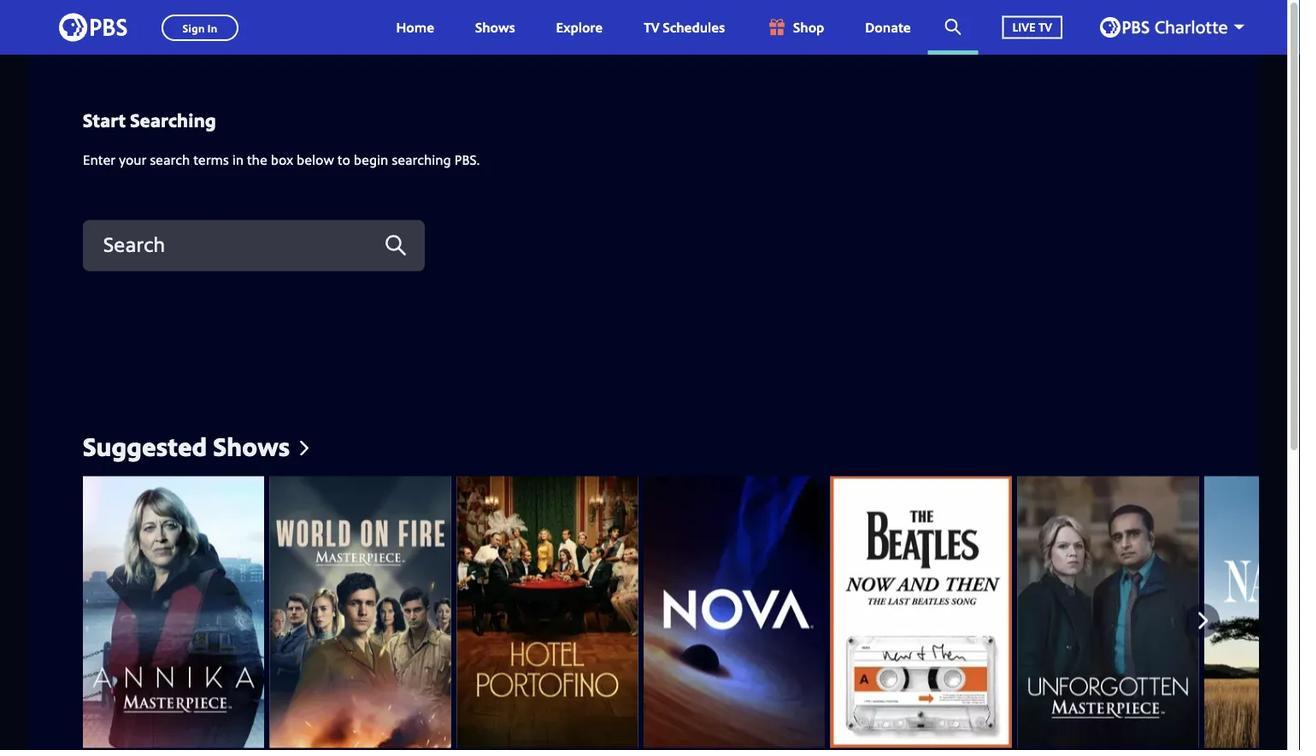 Task type: locate. For each thing, give the bounding box(es) containing it.
begin
[[354, 150, 389, 169]]

below
[[297, 150, 334, 169]]

search image
[[946, 19, 962, 35]]

enter your search terms in the box below to begin searching pbs.
[[83, 150, 480, 169]]

suggested
[[83, 429, 207, 464]]

1 horizontal spatial shows
[[476, 18, 515, 36]]

donate link
[[849, 0, 929, 55]]

shows inside "link"
[[476, 18, 515, 36]]

shows
[[476, 18, 515, 36], [213, 429, 290, 464]]

Search search field
[[83, 220, 425, 272]]

pbs.
[[455, 150, 480, 169]]

home
[[396, 18, 435, 36]]

0 vertical spatial shows
[[476, 18, 515, 36]]

suggested shows link
[[83, 429, 309, 464]]

shop
[[794, 18, 825, 36]]

tv left schedules
[[644, 18, 660, 36]]

your
[[119, 150, 147, 169]]

tv
[[644, 18, 660, 36], [1039, 19, 1053, 35]]

1 horizontal spatial tv
[[1039, 19, 1053, 35]]

world on fire image
[[270, 477, 451, 749]]

search
[[150, 150, 190, 169]]

0 horizontal spatial shows
[[213, 429, 290, 464]]

box
[[271, 150, 293, 169]]

pbs charlotte image
[[1101, 17, 1228, 38]]

shows link
[[458, 0, 532, 55]]

enter
[[83, 150, 116, 169]]

live
[[1013, 19, 1036, 35]]

hotel portofino image
[[457, 477, 638, 749]]

tv right "live"
[[1039, 19, 1053, 35]]

live tv
[[1013, 19, 1053, 35]]

start searching
[[83, 107, 216, 133]]

donate
[[866, 18, 911, 36]]

shop link
[[749, 0, 842, 55]]

in
[[232, 150, 244, 169]]



Task type: vqa. For each thing, say whether or not it's contained in the screenshot.
PBS. on the top of the page
yes



Task type: describe. For each thing, give the bounding box(es) containing it.
suggested shows
[[83, 429, 290, 464]]

schedules
[[663, 18, 725, 36]]

home link
[[379, 0, 452, 55]]

to
[[338, 150, 351, 169]]

nova image
[[644, 477, 825, 749]]

terms
[[193, 150, 229, 169]]

tv schedules
[[644, 18, 725, 36]]

tv schedules link
[[627, 0, 742, 55]]

nature image
[[1205, 477, 1301, 749]]

next slide image
[[1191, 604, 1216, 638]]

start
[[83, 107, 126, 133]]

explore link
[[539, 0, 620, 55]]

searching
[[392, 150, 451, 169]]

explore
[[556, 18, 603, 36]]

1 vertical spatial shows
[[213, 429, 290, 464]]

live tv link
[[986, 0, 1080, 55]]

the
[[247, 150, 268, 169]]

pbs image
[[59, 8, 127, 47]]

now and then – the last beatles song (short film) image
[[831, 477, 1012, 749]]

annika image
[[83, 477, 264, 749]]

unforgotten image
[[1018, 477, 1199, 749]]

searching
[[130, 107, 216, 133]]

0 horizontal spatial tv
[[644, 18, 660, 36]]



